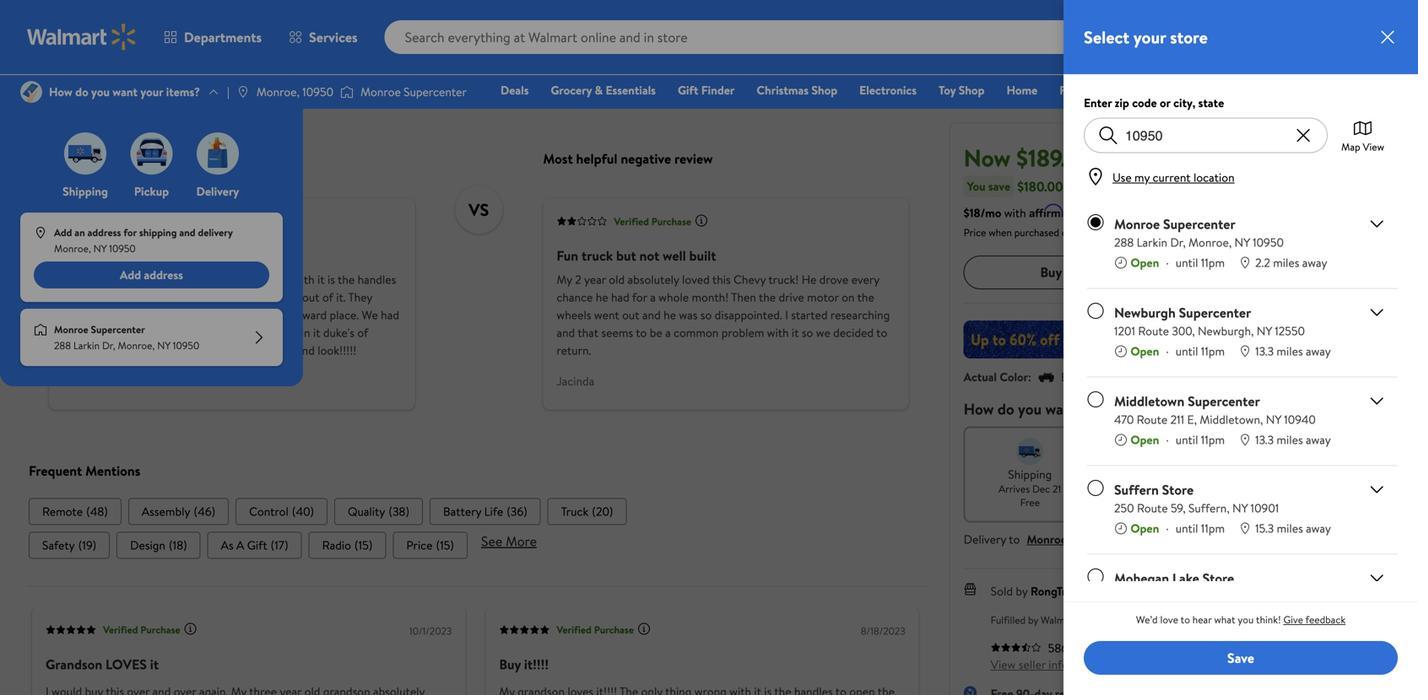 Task type: describe. For each thing, give the bounding box(es) containing it.
gift finder
[[678, 82, 735, 98]]

monroe, 10950
[[257, 84, 334, 100]]

truck
[[561, 504, 589, 520]]

|
[[227, 84, 230, 100]]

2 horizontal spatial a
[[666, 325, 671, 341]]

registry
[[1196, 82, 1240, 98]]

2 inside the fun truck but not well built my 2 year old absolutely loved this chevy truck! he drove every chance he had for a whole month! then the drive motor on the wheels went out and he was so disappointed.  i started researching and that seems to be a common problem with it so we decided to return.
[[575, 272, 582, 288]]

list item containing control
[[236, 499, 328, 526]]

0 horizontal spatial monroe supercenter 288 larkin dr, monroe, ny 10950
[[54, 323, 200, 353]]

your for how do you want your items?
[[140, 84, 163, 100]]

radio (15)
[[322, 537, 373, 554]]

vs
[[469, 198, 489, 222]]

decided
[[834, 325, 874, 341]]

then
[[732, 289, 756, 306]]

(48)
[[86, 504, 108, 520]]

seller for view
[[1019, 657, 1046, 673]]

cards
[[1145, 82, 1174, 98]]

away for suffern store
[[1307, 521, 1332, 537]]

· for newburgh
[[1167, 343, 1169, 360]]

see all reviews link
[[29, 28, 132, 53]]

address inside add an address for shipping and delivery monroe, ny 10950
[[88, 226, 121, 240]]

1 vertical spatial 288
[[54, 339, 71, 353]]

and up return.
[[557, 325, 575, 341]]

$18/mo with
[[964, 205, 1027, 221]]

buy for buy it!!!!
[[499, 656, 521, 674]]

1 open · until 11pm from the top
[[1131, 255, 1225, 271]]

he inside the buy it!!!! my grandson loves it!!!! the only thing wrong with it is the handles to open the door. my grandson can't get in and out of it. they handles are hard to see and they are insane awkward place. we had to take one of the windows off so he could get in it duke's of hazzard style! lol other than that it runs great and look!!!!!
[[235, 325, 248, 341]]

middletown supercenter 470 route 211 e, middletown, ny 10940
[[1115, 392, 1317, 428]]

to left see
[[148, 307, 160, 324]]

supercenter inside middletown supercenter 470 route 211 e, middletown, ny 10940
[[1188, 392, 1261, 411]]

hear
[[1193, 613, 1212, 627]]

by for fulfilled
[[1029, 613, 1039, 628]]

0 vertical spatial grandson
[[81, 272, 128, 288]]

drive
[[779, 289, 805, 306]]

0 horizontal spatial handles
[[63, 307, 101, 324]]

none radio inside select store option group
[[1088, 303, 1105, 320]]

grandson loves it
[[46, 656, 159, 674]]

1 horizontal spatial 2
[[1381, 19, 1386, 34]]

duke's
[[323, 325, 355, 341]]

2 vertical spatial delivery
[[964, 531, 1007, 548]]

and right great
[[296, 343, 315, 359]]

feedback
[[1306, 613, 1346, 627]]

miles for middletown supercenter
[[1277, 432, 1304, 448]]

it!!!! for buy it!!!!
[[524, 656, 549, 674]]

do for how do you want your items?
[[75, 84, 88, 100]]

1201 route 300, newburgh, ny 12550. element
[[1115, 323, 1332, 340]]

(20)
[[592, 504, 613, 520]]

add address button
[[34, 262, 269, 289]]

larkin inside select store option group
[[1137, 234, 1168, 251]]

1 vertical spatial view
[[991, 657, 1016, 673]]

(19)
[[78, 537, 96, 554]]

and up be in the left top of the page
[[643, 307, 661, 324]]

intent image for shipping image
[[1017, 439, 1044, 466]]

0 horizontal spatial of
[[123, 325, 134, 341]]

item?
[[1115, 399, 1152, 420]]

Mohegan Lake Store radio
[[1088, 569, 1105, 586]]

great
[[267, 343, 294, 359]]

off
[[203, 325, 218, 341]]

reviews for see all reviews
[[79, 32, 117, 49]]

select your store
[[1084, 25, 1208, 49]]

open for suffern
[[1131, 521, 1160, 537]]

until for suffern
[[1176, 521, 1199, 537]]

288 inside select store option group
[[1115, 234, 1134, 251]]

470
[[1115, 412, 1134, 428]]

place.
[[330, 307, 359, 324]]

for inside add an address for shipping and delivery monroe, ny 10950
[[124, 226, 137, 240]]

1 horizontal spatial so
[[701, 307, 712, 324]]

it left is
[[318, 272, 325, 288]]

pickup for pickup not available
[[1153, 466, 1187, 483]]

year
[[584, 272, 606, 288]]

shipping for shipping arrives dec 21 free
[[1009, 466, 1052, 483]]

how for how do you want your items?
[[49, 84, 72, 100]]

2 horizontal spatial so
[[802, 325, 814, 341]]

2.2 miles away
[[1256, 255, 1328, 271]]

(15) for price (15)
[[436, 537, 454, 554]]

ny inside middletown supercenter 470 route 211 e, middletown, ny 10940
[[1267, 412, 1282, 428]]

deals
[[501, 82, 529, 98]]

list item containing radio
[[309, 532, 386, 559]]

0 horizontal spatial delivery
[[196, 183, 239, 200]]

1201
[[1115, 323, 1136, 340]]

battery life (36)
[[443, 504, 528, 520]]

288 larkin dr, monroe, ny 10950. element
[[1115, 234, 1328, 251]]

pro seller
[[1121, 583, 1171, 600]]

was
[[679, 307, 698, 324]]

supercenter left deals
[[404, 84, 467, 100]]

address inside "button"
[[144, 267, 183, 283]]

to inside button
[[1268, 263, 1281, 282]]

list item containing design
[[117, 532, 201, 559]]

15.3
[[1256, 521, 1275, 537]]

route for suffern
[[1138, 500, 1168, 517]]

affirm image
[[1030, 204, 1064, 217]]

toy
[[939, 82, 956, 98]]

route for middletown
[[1137, 412, 1168, 428]]

0 vertical spatial a
[[184, 32, 190, 49]]

monroe, 10950 button
[[1027, 531, 1105, 548]]

the right is
[[338, 272, 355, 288]]

that inside the fun truck but not well built my 2 year old absolutely loved this chevy truck! he drove every chance he had for a whole month! then the drive motor on the wheels went out and he was so disappointed.  i started researching and that seems to be a common problem with it so we decided to return.
[[578, 325, 599, 341]]

store inside suffern store 250 route 59, suffern, ny 10901
[[1163, 481, 1194, 500]]

the right open
[[105, 289, 122, 306]]

gift for gift cards
[[1121, 82, 1142, 98]]

0 horizontal spatial my
[[63, 272, 78, 288]]

gift for gift finder
[[678, 82, 699, 98]]

away for newburgh supercenter
[[1306, 343, 1332, 360]]

to down researching
[[877, 325, 888, 341]]

truck!
[[769, 272, 799, 288]]

common
[[674, 325, 719, 341]]

had inside the fun truck but not well built my 2 year old absolutely loved this chevy truck! he drove every chance he had for a whole month! then the drive motor on the wheels went out and he was so disappointed.  i started researching and that seems to be a common problem with it so we decided to return.
[[611, 289, 630, 306]]

save button
[[1084, 642, 1399, 676]]

pro
[[1121, 583, 1139, 600]]

586 seller reviews
[[1049, 640, 1139, 657]]

0 vertical spatial with
[[1005, 205, 1027, 221]]

radio
[[322, 537, 351, 554]]

1 vertical spatial it!!!!
[[160, 272, 181, 288]]

shop for toy shop
[[959, 82, 985, 98]]

the right then
[[759, 289, 776, 306]]

1 horizontal spatial in
[[301, 325, 310, 341]]

we
[[816, 325, 831, 341]]

1 vertical spatial larkin
[[73, 339, 100, 353]]

1 horizontal spatial he
[[596, 289, 609, 306]]

well
[[663, 247, 686, 265]]

list containing remote
[[29, 499, 930, 526]]

return.
[[557, 343, 591, 359]]

it left runs
[[232, 343, 239, 359]]

most for most helpful positive review
[[49, 150, 79, 168]]

shipping arrives dec 21 free
[[999, 466, 1062, 510]]

delivery
[[198, 226, 233, 240]]

$116.12
[[1365, 42, 1388, 54]]

arrives
[[999, 482, 1030, 496]]

state
[[1199, 95, 1225, 111]]

1 vertical spatial store
[[1203, 570, 1235, 588]]

control
[[249, 504, 289, 520]]

buy now
[[1041, 263, 1090, 282]]

life
[[484, 504, 503, 520]]

list item containing remote
[[29, 499, 121, 526]]

price for price when purchased online
[[964, 225, 987, 240]]

1 · from the top
[[1167, 255, 1169, 271]]

pickup button
[[127, 128, 176, 200]]

by for sold
[[1016, 583, 1028, 600]]

legal information image
[[1092, 225, 1106, 239]]

(17)
[[271, 537, 289, 554]]

the up lol
[[136, 325, 153, 341]]

10950 inside select store option group
[[1253, 234, 1284, 251]]

thing
[[229, 272, 255, 288]]

take
[[76, 325, 98, 341]]

buy it!!!! my grandson loves it!!!! the only thing wrong with it is the handles to open the door. my grandson can't get in and out of it. they handles are hard to see and they are insane awkward place. we had to take one of the windows off so he could get in it duke's of hazzard style! lol other than that it runs great and look!!!!!
[[63, 247, 399, 359]]

monroe, inside select store option group
[[1189, 234, 1232, 251]]

with inside the fun truck but not well built my 2 year old absolutely loved this chevy truck! he drove every chance he had for a whole month! then the drive motor on the wheels went out and he was so disappointed.  i started researching and that seems to be a common problem with it so we decided to return.
[[767, 325, 789, 341]]

newburgh
[[1115, 304, 1176, 322]]

edit
[[1302, 367, 1322, 384]]

(15) for radio (15)
[[355, 537, 373, 554]]

this
[[713, 272, 731, 288]]

 image for how do you want your items?
[[20, 81, 42, 103]]

walmart
[[1041, 613, 1078, 628]]

want for items?
[[113, 84, 138, 100]]

0 horizontal spatial monroe
[[54, 323, 88, 337]]

to left open
[[63, 289, 74, 306]]

monroe, right |
[[257, 84, 300, 100]]

to left be in the left top of the page
[[636, 325, 647, 341]]

i
[[785, 307, 789, 324]]

1 open from the top
[[1131, 255, 1160, 271]]

3.4249 stars out of 5, based on 586 seller reviews element
[[991, 643, 1042, 653]]

and right see
[[182, 307, 201, 324]]

open for newburgh
[[1131, 343, 1160, 360]]

list item containing as a gift
[[207, 532, 302, 559]]

 image left an
[[34, 226, 47, 240]]

view seller information
[[991, 657, 1109, 673]]

0 horizontal spatial in
[[269, 289, 278, 306]]

you inside select your store dialog
[[1238, 613, 1254, 627]]

and up awkward
[[281, 289, 300, 306]]

suffern,
[[1189, 500, 1230, 517]]

list item containing assembly
[[128, 499, 229, 526]]

middletown supercenter store details image
[[1367, 391, 1388, 412]]

how for how do you want your item?
[[964, 399, 994, 420]]

Enter zip code or city, state text field
[[1119, 119, 1294, 152]]

open for middletown
[[1131, 432, 1160, 448]]

$189.99
[[1017, 141, 1092, 174]]

we'd love to hear what you think! give feedback
[[1137, 613, 1346, 627]]

1 horizontal spatial my
[[154, 289, 169, 306]]

built
[[690, 247, 717, 265]]

0 horizontal spatial delivery button
[[193, 128, 242, 200]]

see more button
[[481, 532, 537, 551]]

1 horizontal spatial of
[[323, 289, 333, 306]]

supercenter up 288 larkin dr, monroe, ny 10950. 'element' on the right top of the page
[[1164, 215, 1236, 234]]

what
[[1215, 613, 1236, 627]]

with inside the buy it!!!! my grandson loves it!!!! the only thing wrong with it is the handles to open the door. my grandson can't get in and out of it. they handles are hard to see and they are insane awkward place. we had to take one of the windows off so he could get in it duke's of hazzard style! lol other than that it runs great and look!!!!!
[[293, 272, 315, 288]]

10901
[[1251, 500, 1280, 517]]

gift cards link
[[1114, 81, 1182, 99]]

0 horizontal spatial dr,
[[102, 339, 115, 353]]

problem
[[722, 325, 765, 341]]

cart
[[1284, 263, 1308, 282]]

zip
[[1115, 95, 1130, 111]]

intent image for pickup image
[[1156, 439, 1183, 466]]

negative
[[621, 150, 672, 168]]

online
[[1062, 225, 1089, 240]]

it down awkward
[[313, 325, 321, 341]]

edit selections button
[[1302, 367, 1376, 384]]

$369.99
[[1099, 154, 1139, 171]]

 image for monroe supercenter
[[340, 84, 354, 100]]

the right the on
[[858, 289, 875, 306]]

color
[[1000, 369, 1029, 385]]

so inside the buy it!!!! my grandson loves it!!!! the only thing wrong with it is the handles to open the door. my grandson can't get in and out of it. they handles are hard to see and they are insane awkward place. we had to take one of the windows off so he could get in it duke's of hazzard style! lol other than that it runs great and look!!!!!
[[221, 325, 232, 341]]

intent image for delivery image
[[1296, 439, 1323, 466]]

suffern
[[1115, 481, 1159, 500]]

1 horizontal spatial delivery button
[[1243, 427, 1376, 523]]

selections
[[1325, 367, 1376, 384]]

city,
[[1174, 95, 1196, 111]]



Task type: locate. For each thing, give the bounding box(es) containing it.
0 vertical spatial monroe
[[361, 84, 401, 100]]

quality (38)
[[348, 504, 410, 520]]

2 are from the left
[[229, 307, 245, 324]]

miles for monroe supercenter
[[1274, 255, 1300, 271]]

list
[[29, 499, 930, 526]]

select your store dialog
[[1064, 0, 1419, 696]]

1 horizontal spatial see
[[481, 532, 503, 551]]

route down "middletown"
[[1137, 412, 1168, 428]]

a
[[184, 32, 190, 49], [650, 289, 656, 306], [666, 325, 671, 341]]

miles for suffern store
[[1277, 521, 1304, 537]]

0 horizontal spatial seller
[[1019, 657, 1046, 673]]

0 horizontal spatial a
[[184, 32, 190, 49]]

2 horizontal spatial of
[[358, 325, 368, 341]]

· for middletown
[[1167, 432, 1169, 448]]

now
[[964, 141, 1011, 174]]

so right "was"
[[701, 307, 712, 324]]

newburgh supercenter store details image
[[1367, 303, 1388, 323]]

my inside the fun truck but not well built my 2 year old absolutely loved this chevy truck! he drove every chance he had for a whole month! then the drive motor on the wheels went out and he was so disappointed.  i started researching and that seems to be a common problem with it so we decided to return.
[[557, 272, 572, 288]]

gift inside 'link'
[[678, 82, 699, 98]]

you for how do you want your item?
[[1019, 399, 1042, 420]]

buy for buy it!!!! my grandson loves it!!!! the only thing wrong with it is the handles to open the door. my grandson can't get in and out of it. they handles are hard to see and they are insane awkward place. we had to take one of the windows off so he could get in it duke's of hazzard style! lol other than that it runs great and look!!!!!
[[63, 247, 84, 265]]

0 horizontal spatial out
[[302, 289, 320, 306]]

1 horizontal spatial handles
[[358, 272, 396, 288]]

disappointed.
[[715, 307, 783, 324]]

4 11pm from the top
[[1202, 521, 1225, 537]]

0 vertical spatial how
[[49, 84, 72, 100]]

grandson
[[46, 656, 102, 674]]

13.3 miles away for middletown supercenter
[[1256, 432, 1332, 448]]

0 vertical spatial want
[[113, 84, 138, 100]]

most up an
[[49, 150, 79, 168]]

had
[[611, 289, 630, 306], [381, 307, 399, 324]]

2 until from the top
[[1176, 343, 1199, 360]]

13.3 miles away down "10940"
[[1256, 432, 1332, 448]]

1 horizontal spatial do
[[998, 399, 1015, 420]]

4 open · until 11pm from the top
[[1131, 521, 1225, 537]]

see more list
[[29, 532, 930, 559]]

1 vertical spatial he
[[664, 307, 676, 324]]

ny up open
[[93, 242, 107, 256]]

of
[[323, 289, 333, 306], [123, 325, 134, 341], [358, 325, 368, 341]]

price
[[964, 225, 987, 240], [407, 537, 433, 554]]

buy now button
[[964, 256, 1167, 289]]

2 13.3 from the top
[[1256, 432, 1274, 448]]

your left 470
[[1082, 399, 1111, 420]]

add left an
[[54, 226, 72, 240]]

grandson down "the"
[[172, 289, 219, 306]]

0 vertical spatial out
[[302, 289, 320, 306]]

0 vertical spatial he
[[596, 289, 609, 306]]

0 horizontal spatial for
[[124, 226, 137, 240]]

2 horizontal spatial delivery
[[1288, 466, 1331, 483]]

1 vertical spatial for
[[632, 289, 648, 306]]

11pm
[[1202, 255, 1225, 271], [1202, 343, 1225, 360], [1202, 432, 1225, 448], [1202, 521, 1225, 537]]

1 vertical spatial pickup
[[1153, 466, 1187, 483]]

my up see
[[154, 289, 169, 306]]

1 vertical spatial a
[[650, 289, 656, 306]]

he up runs
[[235, 325, 248, 341]]

shipping inside shipping arrives dec 21 free
[[1009, 466, 1052, 483]]

pickup down positive
[[134, 183, 169, 200]]

1 vertical spatial address
[[144, 267, 183, 283]]

1 vertical spatial out
[[622, 307, 640, 324]]

list item down remote (48) at the bottom left of page
[[29, 532, 110, 559]]

4 open from the top
[[1131, 521, 1160, 537]]

2 open from the top
[[1131, 343, 1160, 360]]

with up price when purchased online
[[1005, 205, 1027, 221]]

11pm for monroe supercenter
[[1202, 255, 1225, 271]]

· down the newburgh
[[1167, 343, 1169, 360]]

0 horizontal spatial shop
[[812, 82, 838, 98]]

add inside add address "button"
[[120, 267, 141, 283]]

10950 inside add an address for shipping and delivery monroe, ny 10950
[[109, 242, 136, 256]]

select
[[1084, 25, 1130, 49]]

1 vertical spatial route
[[1137, 412, 1168, 428]]

0 horizontal spatial grandson
[[81, 272, 128, 288]]

ny up add to cart
[[1235, 234, 1250, 251]]

door.
[[125, 289, 151, 306]]

ny inside the 'newburgh supercenter 1201 route 300, newburgh, ny 12550'
[[1257, 323, 1273, 340]]

loved
[[682, 272, 710, 288]]

store right lake
[[1203, 570, 1235, 588]]

list item containing truck
[[548, 499, 627, 526]]

ny inside add an address for shipping and delivery monroe, ny 10950
[[93, 242, 107, 256]]

he up went
[[596, 289, 609, 306]]

larkin right legal information image on the top right
[[1137, 234, 1168, 251]]

buy inside the buy it!!!! my grandson loves it!!!! the only thing wrong with it is the handles to open the door. my grandson can't get in and out of it. they handles are hard to see and they are insane awkward place. we had to take one of the windows off so he could get in it duke's of hazzard style! lol other than that it runs great and look!!!!!
[[63, 247, 84, 265]]

want left items?
[[113, 84, 138, 100]]

· up the newburgh
[[1167, 255, 1169, 271]]

1 horizontal spatial delivery
[[964, 531, 1007, 548]]

away for monroe supercenter
[[1303, 255, 1328, 271]]

1 vertical spatial in
[[301, 325, 310, 341]]

chevy
[[734, 272, 766, 288]]

add inside add to cart button
[[1241, 263, 1265, 282]]

13.3 miles away
[[1256, 343, 1332, 360], [1256, 432, 1332, 448]]

location
[[1194, 169, 1235, 186]]

1 vertical spatial monroe
[[1115, 215, 1161, 234]]

3 · from the top
[[1167, 432, 1169, 448]]

1 horizontal spatial reviews
[[1101, 640, 1139, 657]]

 image down see all reviews link
[[20, 81, 42, 103]]

up to sixty percent off deals. shop now. image
[[964, 321, 1376, 359]]

for
[[124, 226, 137, 240], [632, 289, 648, 306]]

 image down |
[[197, 133, 239, 175]]

do for how do you want your item?
[[998, 399, 1015, 420]]

1 horizontal spatial gift
[[678, 82, 699, 98]]

 image for shipping
[[64, 133, 106, 175]]

see for see all reviews
[[43, 32, 62, 49]]

most helpful negative review
[[543, 150, 713, 168]]

had right we
[[381, 307, 399, 324]]

2 13.3 miles away from the top
[[1256, 432, 1332, 448]]

route inside the 'newburgh supercenter 1201 route 300, newburgh, ny 12550'
[[1139, 323, 1170, 340]]

and inside add an address for shipping and delivery monroe, ny 10950
[[179, 226, 196, 240]]

that down off
[[208, 343, 229, 359]]

monroe, inside add an address for shipping and delivery monroe, ny 10950
[[54, 242, 91, 256]]

away for middletown supercenter
[[1306, 432, 1332, 448]]

0 horizontal spatial buy
[[63, 247, 84, 265]]

4 · from the top
[[1167, 521, 1169, 537]]

 image
[[34, 324, 47, 337]]

christmas shop link
[[749, 81, 845, 99]]

11pm for suffern store
[[1202, 521, 1225, 537]]

Walmart Site-Wide search field
[[385, 20, 1133, 54]]

as
[[221, 537, 234, 554]]

only
[[205, 272, 226, 288]]

0 vertical spatial that
[[578, 325, 599, 341]]

battery
[[443, 504, 482, 520]]

list item up (18) at the bottom left of the page
[[128, 499, 229, 526]]

11pm down 1201 route 300, newburgh, ny 12550. "element"
[[1202, 343, 1225, 360]]

all
[[64, 32, 76, 49]]

13.3 for middletown supercenter
[[1256, 432, 1274, 448]]

pickup inside button
[[134, 183, 169, 200]]

away
[[1303, 255, 1328, 271], [1306, 343, 1332, 360], [1306, 432, 1332, 448], [1307, 521, 1332, 537]]

your
[[1134, 25, 1167, 49], [140, 84, 163, 100], [1082, 399, 1111, 420]]

0 vertical spatial see
[[43, 32, 62, 49]]

1 vertical spatial with
[[293, 272, 315, 288]]

until down e,
[[1176, 432, 1199, 448]]

he down the whole
[[664, 307, 676, 324]]

a
[[236, 537, 244, 554]]

list item up safety (19)
[[29, 499, 121, 526]]

away right "2.2" at top right
[[1303, 255, 1328, 271]]

larkin left one
[[73, 339, 100, 353]]

ny inside suffern store 250 route 59, suffern, ny 10901
[[1233, 500, 1248, 517]]

until down 288 larkin dr, monroe, ny 10950. 'element' on the right top of the page
[[1176, 255, 1199, 271]]

monroe, down hard
[[118, 339, 155, 353]]

4 until from the top
[[1176, 521, 1199, 537]]

 image inside shipping button
[[64, 133, 106, 175]]

view inside button
[[1364, 140, 1385, 154]]

 image for monroe, 10950
[[236, 85, 250, 99]]

walmart image
[[27, 24, 137, 51]]

3 open from the top
[[1131, 432, 1160, 448]]

grandson
[[81, 272, 128, 288], [172, 289, 219, 306]]

2 · from the top
[[1167, 343, 1169, 360]]

1 11pm from the top
[[1202, 255, 1225, 271]]

list item down quality
[[309, 532, 386, 559]]

price inside list item
[[407, 537, 433, 554]]

0 horizontal spatial 2
[[575, 272, 582, 288]]

monroe supercenter 288 larkin dr, monroe, ny 10950
[[1115, 215, 1284, 251], [54, 323, 200, 353]]

ny right lol
[[157, 339, 170, 353]]

None radio
[[1088, 303, 1105, 320]]

0 vertical spatial 13.3 miles away
[[1256, 343, 1332, 360]]

59,
[[1171, 500, 1186, 517]]

0 horizontal spatial so
[[221, 325, 232, 341]]

1 horizontal spatial you
[[1019, 399, 1042, 420]]

by
[[1016, 583, 1028, 600], [1029, 613, 1039, 628]]

add for add an address for shipping and delivery monroe, ny 10950
[[54, 226, 72, 240]]

open down 250
[[1131, 521, 1160, 537]]

see for see more
[[481, 532, 503, 551]]

safety (19)
[[42, 537, 96, 554]]

seller down "3.4249 stars out of 5, based on 586 seller reviews" element on the bottom right of the page
[[1019, 657, 1046, 673]]

1 helpful from the left
[[82, 150, 123, 168]]

are up one
[[104, 307, 120, 324]]

route inside suffern store 250 route 59, suffern, ny 10901
[[1138, 500, 1168, 517]]

buy for buy now
[[1041, 263, 1062, 282]]

open · until 11pm down 211
[[1131, 432, 1225, 448]]

1 horizontal spatial get
[[281, 325, 299, 341]]

open up the newburgh
[[1131, 255, 1160, 271]]

awkward
[[283, 307, 327, 324]]

1 vertical spatial 2
[[575, 272, 582, 288]]

13.3 miles away down 12550
[[1256, 343, 1332, 360]]

1 horizontal spatial how
[[964, 399, 994, 420]]

0 vertical spatial reviews
[[79, 32, 117, 49]]

most for most helpful negative review
[[543, 150, 573, 168]]

 image right shipping button
[[130, 133, 173, 175]]

you for how do you want your items?
[[91, 84, 110, 100]]

1 (15) from the left
[[355, 537, 373, 554]]

0 horizontal spatial how
[[49, 84, 72, 100]]

use my current location button
[[1106, 169, 1240, 186]]

0 horizontal spatial 288
[[54, 339, 71, 353]]

2 horizontal spatial you
[[1238, 613, 1254, 627]]

delivery
[[196, 183, 239, 200], [1288, 466, 1331, 483], [964, 531, 1007, 548]]

3 11pm from the top
[[1202, 432, 1225, 448]]

windows
[[156, 325, 200, 341]]

0 vertical spatial you
[[91, 84, 110, 100]]

buy inside button
[[1041, 263, 1062, 282]]

shop for christmas shop
[[812, 82, 838, 98]]

address right an
[[88, 226, 121, 240]]

1 horizontal spatial store
[[1203, 570, 1235, 588]]

 image for pickup
[[130, 133, 173, 175]]

11pm for middletown supercenter
[[1202, 432, 1225, 448]]

your for how do you want your item?
[[1082, 399, 1111, 420]]

a down absolutely
[[650, 289, 656, 306]]

&
[[595, 82, 603, 98]]

monroe, down location
[[1189, 234, 1232, 251]]

do down see all reviews
[[75, 84, 88, 100]]

grocery & essentials link
[[543, 81, 664, 99]]

288 right legal information image on the top right
[[1115, 234, 1134, 251]]

suffern store store details image
[[1367, 480, 1388, 500]]

until down 300,
[[1176, 343, 1199, 360]]

christmas
[[757, 82, 809, 98]]

most down grocery
[[543, 150, 573, 168]]

0 vertical spatial route
[[1139, 323, 1170, 340]]

insane
[[248, 307, 280, 324]]

it right loves
[[150, 656, 159, 674]]

seller for 586
[[1071, 640, 1098, 657]]

verified purchase
[[120, 214, 197, 229], [614, 214, 692, 229], [103, 623, 180, 638], [557, 623, 634, 638]]

list item containing quality
[[334, 499, 423, 526]]

open
[[76, 289, 102, 306]]

supercenter
[[404, 84, 467, 100], [1164, 215, 1236, 234], [1179, 304, 1252, 322], [91, 323, 145, 337], [1188, 392, 1261, 411]]

see inside list
[[481, 532, 503, 551]]

10/1/2023
[[409, 624, 452, 639]]

give
[[1284, 613, 1304, 627]]

had inside the buy it!!!! my grandson loves it!!!! the only thing wrong with it is the handles to open the door. my grandson can't get in and out of it. they handles are hard to see and they are insane awkward place. we had to take one of the windows off so he could get in it duke's of hazzard style! lol other than that it runs great and look!!!!!
[[381, 307, 399, 324]]

to inside dialog
[[1181, 613, 1191, 627]]

1 horizontal spatial pickup
[[1153, 466, 1187, 483]]

1 horizontal spatial want
[[1046, 399, 1078, 420]]

by right the sold
[[1016, 583, 1028, 600]]

that down wheels
[[578, 325, 599, 341]]

hard
[[123, 307, 146, 324]]

ny left 12550
[[1257, 323, 1273, 340]]

a right write
[[184, 32, 190, 49]]

1 shop from the left
[[812, 82, 838, 98]]

helpful for negative
[[576, 150, 618, 168]]

supercenter up style!
[[91, 323, 145, 337]]

see left all
[[43, 32, 62, 49]]

1 vertical spatial get
[[281, 325, 299, 341]]

2 up $116.12
[[1381, 19, 1386, 34]]

handles up take at left top
[[63, 307, 101, 324]]

home
[[1007, 82, 1038, 98]]

0 vertical spatial dr,
[[1171, 234, 1186, 251]]

11pm down suffern,
[[1202, 521, 1225, 537]]

rongtrading
[[1031, 583, 1095, 600]]

pickup for pickup
[[134, 183, 169, 200]]

open · until 11pm for suffern
[[1131, 521, 1225, 537]]

13.3 for newburgh supercenter
[[1256, 343, 1274, 360]]

clear zip code or city, state field image
[[1294, 125, 1314, 146]]

map
[[1342, 140, 1361, 154]]

470 route 211 e, middletown, ny 10940. element
[[1115, 412, 1332, 429]]

1 vertical spatial price
[[407, 537, 433, 554]]

available
[[1161, 482, 1198, 496]]

actual color :
[[964, 369, 1032, 385]]

see left more
[[481, 532, 503, 551]]

want for item?
[[1046, 399, 1078, 420]]

shop right christmas
[[812, 82, 838, 98]]

0 vertical spatial delivery button
[[193, 128, 242, 200]]

1 horizontal spatial had
[[611, 289, 630, 306]]

it!!!! for buy it!!!! my grandson loves it!!!! the only thing wrong with it is the handles to open the door. my grandson can't get in and out of it. they handles are hard to see and they are insane awkward place. we had to take one of the windows off so he could get in it duke's of hazzard style! lol other than that it runs great and look!!!!!
[[87, 247, 112, 265]]

add for add to cart
[[1241, 263, 1265, 282]]

style!
[[103, 343, 131, 359]]

1 horizontal spatial helpful
[[576, 150, 618, 168]]

2 most from the left
[[543, 150, 573, 168]]

reviews right all
[[79, 32, 117, 49]]

view seller information link
[[991, 657, 1109, 673]]

they
[[348, 289, 372, 306]]

store up 59,
[[1163, 481, 1194, 500]]

open · until 11pm down 288 larkin dr, monroe, ny 10950. 'element' on the right top of the page
[[1131, 255, 1225, 271]]

 image
[[20, 81, 42, 103], [340, 84, 354, 100], [236, 85, 250, 99], [64, 133, 106, 175], [130, 133, 173, 175], [197, 133, 239, 175], [34, 226, 47, 240]]

old
[[609, 272, 625, 288]]

3 open · until 11pm from the top
[[1131, 432, 1225, 448]]

list item containing battery life
[[430, 499, 541, 526]]

supercenter inside the 'newburgh supercenter 1201 route 300, newburgh, ny 12550'
[[1179, 304, 1252, 322]]

open · until 11pm for middletown
[[1131, 432, 1225, 448]]

review for most helpful positive review
[[176, 150, 214, 168]]

0 vertical spatial in
[[269, 289, 278, 306]]

for inside the fun truck but not well built my 2 year old absolutely loved this chevy truck! he drove every chance he had for a whole month! then the drive motor on the wheels went out and he was so disappointed.  i started researching and that seems to be a common problem with it so we decided to return.
[[632, 289, 648, 306]]

0 vertical spatial monroe supercenter 288 larkin dr, monroe, ny 10950
[[1115, 215, 1284, 251]]

list item down assembly
[[117, 532, 201, 559]]

1 13.3 from the top
[[1256, 343, 1274, 360]]

· for suffern
[[1167, 521, 1169, 537]]

 image for delivery
[[197, 133, 239, 175]]

my
[[63, 272, 78, 288], [557, 272, 572, 288], [154, 289, 169, 306]]

2 open · until 11pm from the top
[[1131, 343, 1225, 360]]

want down black
[[1046, 399, 1078, 420]]

drove
[[820, 272, 849, 288]]

3 until from the top
[[1176, 432, 1199, 448]]

on
[[842, 289, 855, 306]]

mohegan lake store store details image
[[1367, 569, 1388, 589]]

open down 470
[[1131, 432, 1160, 448]]

1 horizontal spatial are
[[229, 307, 245, 324]]

2 helpful from the left
[[576, 150, 618, 168]]

Search search field
[[385, 20, 1133, 54]]

0 vertical spatial address
[[88, 226, 121, 240]]

1 horizontal spatial out
[[622, 307, 640, 324]]

helpful left positive
[[82, 150, 123, 168]]

until for middletown
[[1176, 432, 1199, 448]]

shipping inside button
[[63, 183, 108, 200]]

shipping for shipping
[[63, 183, 108, 200]]

monroe supercenter 288 larkin dr, monroe, ny 10950 inside select store option group
[[1115, 215, 1284, 251]]

reviews
[[79, 32, 117, 49], [1101, 640, 1139, 657]]

pickup inside pickup not available
[[1153, 466, 1187, 483]]

· up pickup not available
[[1167, 432, 1169, 448]]

2 horizontal spatial with
[[1005, 205, 1027, 221]]

1 vertical spatial want
[[1046, 399, 1078, 420]]

pickup down intent image for pickup
[[1153, 466, 1187, 483]]

select store option group
[[1084, 201, 1399, 696]]

None radio
[[1088, 214, 1105, 231], [1088, 391, 1105, 408], [1088, 480, 1105, 497], [1088, 214, 1105, 231], [1088, 391, 1105, 408], [1088, 480, 1105, 497]]

to left take at left top
[[63, 325, 74, 341]]

0 horizontal spatial your
[[140, 84, 163, 100]]

until for newburgh
[[1176, 343, 1199, 360]]

gift inside list item
[[247, 537, 267, 554]]

2 11pm from the top
[[1202, 343, 1225, 360]]

review right write
[[193, 32, 226, 49]]

list item containing price
[[393, 532, 468, 559]]

to down arrives
[[1009, 531, 1020, 548]]

route inside middletown supercenter 470 route 211 e, middletown, ny 10940
[[1137, 412, 1168, 428]]

13.3 miles away for newburgh supercenter
[[1256, 343, 1332, 360]]

they
[[203, 307, 226, 324]]

2 horizontal spatial add
[[1241, 263, 1265, 282]]

monroe supercenter store details image
[[1367, 214, 1388, 234]]

how
[[49, 84, 72, 100], [964, 399, 994, 420]]

0 horizontal spatial add
[[54, 226, 72, 240]]

1 vertical spatial monroe supercenter 288 larkin dr, monroe, ny 10950
[[54, 323, 200, 353]]

2 vertical spatial with
[[767, 325, 789, 341]]

0 horizontal spatial price
[[407, 537, 433, 554]]

view
[[1364, 140, 1385, 154], [991, 657, 1016, 673]]

review for most helpful negative review
[[675, 150, 713, 168]]

1 13.3 miles away from the top
[[1256, 343, 1332, 360]]

0 horizontal spatial view
[[991, 657, 1016, 673]]

1 horizontal spatial dr,
[[1171, 234, 1186, 251]]

2 shop from the left
[[959, 82, 985, 98]]

route for newburgh
[[1139, 323, 1170, 340]]

250 route 59, suffern, ny 10901. element
[[1115, 500, 1332, 517]]

close panel image
[[1378, 27, 1399, 47]]

2 horizontal spatial your
[[1134, 25, 1167, 49]]

every
[[852, 272, 880, 288]]

open down 1201
[[1131, 343, 1160, 360]]

open
[[1131, 255, 1160, 271], [1131, 343, 1160, 360], [1131, 432, 1160, 448], [1131, 521, 1160, 537]]

add left "cart"
[[1241, 263, 1265, 282]]

electronics
[[860, 82, 917, 98]]

1 vertical spatial that
[[208, 343, 229, 359]]

look!!!!!
[[318, 343, 357, 359]]

 image left positive
[[64, 133, 106, 175]]

quality
[[348, 504, 385, 520]]

get up "insane"
[[249, 289, 266, 306]]

chance
[[557, 289, 593, 306]]

1 vertical spatial delivery button
[[1243, 427, 1376, 523]]

add inside add an address for shipping and delivery monroe, ny 10950
[[54, 226, 72, 240]]

in down "wrong"
[[269, 289, 278, 306]]

list item
[[29, 499, 121, 526], [128, 499, 229, 526], [236, 499, 328, 526], [334, 499, 423, 526], [430, 499, 541, 526], [548, 499, 627, 526], [29, 532, 110, 559], [117, 532, 201, 559], [207, 532, 302, 559], [309, 532, 386, 559], [393, 532, 468, 559]]

2 horizontal spatial monroe
[[1115, 215, 1161, 234]]

we
[[362, 307, 378, 324]]

0 vertical spatial store
[[1163, 481, 1194, 500]]

open · until 11pm for newburgh
[[1131, 343, 1225, 360]]

0 horizontal spatial store
[[1163, 481, 1194, 500]]

shipping down intent image for shipping in the bottom of the page
[[1009, 466, 1052, 483]]

address
[[88, 226, 121, 240], [144, 267, 183, 283]]

out inside the buy it!!!! my grandson loves it!!!! the only thing wrong with it is the handles to open the door. my grandson can't get in and out of it. they handles are hard to see and they are insane awkward place. we had to take one of the windows off so he could get in it duke's of hazzard style! lol other than that it runs great and look!!!!!
[[302, 289, 320, 306]]

delivery up "delivery"
[[196, 183, 239, 200]]

review right positive
[[176, 150, 214, 168]]

miles for newburgh supercenter
[[1277, 343, 1304, 360]]

purchased
[[1015, 225, 1060, 240]]

2 (15) from the left
[[436, 537, 454, 554]]

1 are from the left
[[104, 307, 120, 324]]

add up door.
[[120, 267, 141, 283]]

1 horizontal spatial add
[[120, 267, 141, 283]]

2 horizontal spatial my
[[557, 272, 572, 288]]

1 until from the top
[[1176, 255, 1199, 271]]

he
[[802, 272, 817, 288]]

dr, right take at left top
[[102, 339, 115, 353]]

1 horizontal spatial a
[[650, 289, 656, 306]]

1 horizontal spatial seller
[[1071, 640, 1098, 657]]

dr, inside select store option group
[[1171, 234, 1186, 251]]

1 vertical spatial shipping
[[1009, 466, 1052, 483]]

helpful for positive
[[82, 150, 123, 168]]

you
[[968, 178, 986, 194]]

out inside the fun truck but not well built my 2 year old absolutely loved this chevy truck! he drove every chance he had for a whole month! then the drive motor on the wheels went out and he was so disappointed.  i started researching and that seems to be a common problem with it so we decided to return.
[[622, 307, 640, 324]]

monroe, down free
[[1027, 531, 1070, 548]]

0 vertical spatial get
[[249, 289, 266, 306]]

1 most from the left
[[49, 150, 79, 168]]

1 vertical spatial grandson
[[172, 289, 219, 306]]

that inside the buy it!!!! my grandson loves it!!!! the only thing wrong with it is the handles to open the door. my grandson can't get in and out of it. they handles are hard to see and they are insane awkward place. we had to take one of the windows off so he could get in it duke's of hazzard style! lol other than that it runs great and look!!!!!
[[208, 343, 229, 359]]

your inside select your store dialog
[[1134, 25, 1167, 49]]

learn how
[[1067, 205, 1120, 221]]

add
[[54, 226, 72, 240], [1241, 263, 1265, 282], [120, 267, 141, 283]]

1 horizontal spatial that
[[578, 325, 599, 341]]

add for add address
[[120, 267, 141, 283]]

how
[[1098, 205, 1120, 221]]

delivery down intent image for delivery
[[1288, 466, 1331, 483]]

0 vertical spatial handles
[[358, 272, 396, 288]]

other
[[152, 343, 180, 359]]

add to cart button
[[1173, 256, 1376, 289]]

11pm for newburgh supercenter
[[1202, 343, 1225, 360]]

1 vertical spatial handles
[[63, 307, 101, 324]]

 image inside pickup button
[[130, 133, 173, 175]]

reviews for 586 seller reviews
[[1101, 640, 1139, 657]]

0 horizontal spatial (15)
[[355, 537, 373, 554]]

price for price (15)
[[407, 537, 433, 554]]

monroe inside select store option group
[[1115, 215, 1161, 234]]

out up awkward
[[302, 289, 320, 306]]

list item containing safety
[[29, 532, 110, 559]]

1 horizontal spatial grandson
[[172, 289, 219, 306]]

2 vertical spatial your
[[1082, 399, 1111, 420]]

seller
[[1071, 640, 1098, 657], [1019, 657, 1046, 673]]

seller right 586
[[1071, 640, 1098, 657]]

see all reviews
[[43, 32, 117, 49]]

loves
[[106, 656, 147, 674]]

2 vertical spatial a
[[666, 325, 671, 341]]

it inside the fun truck but not well built my 2 year old absolutely loved this chevy truck! he drove every chance he had for a whole month! then the drive motor on the wheels went out and he was so disappointed.  i started researching and that seems to be a common problem with it so we decided to return.
[[792, 325, 799, 341]]

2 left year
[[575, 272, 582, 288]]

open · until 11pm down 300,
[[1131, 343, 1225, 360]]

as a gift (17)
[[221, 537, 289, 554]]



Task type: vqa. For each thing, say whether or not it's contained in the screenshot.
TOTE
no



